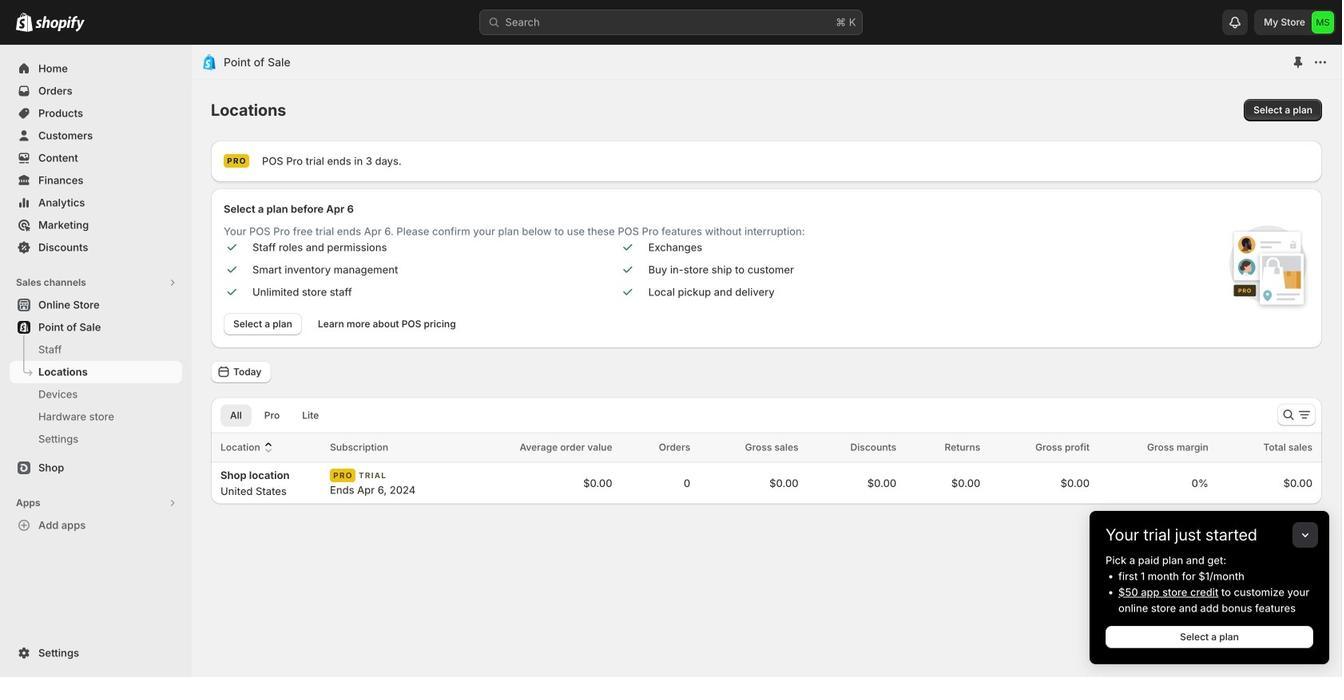 Task type: vqa. For each thing, say whether or not it's contained in the screenshot.
text field
no



Task type: locate. For each thing, give the bounding box(es) containing it.
shopify image
[[16, 13, 33, 32], [35, 16, 85, 32]]

fullscreen dialog
[[192, 45, 1342, 678]]

icon for point of sale image
[[201, 54, 217, 70]]



Task type: describe. For each thing, give the bounding box(es) containing it.
1 horizontal spatial shopify image
[[35, 16, 85, 32]]

my store image
[[1312, 11, 1334, 34]]

0 horizontal spatial shopify image
[[16, 13, 33, 32]]



